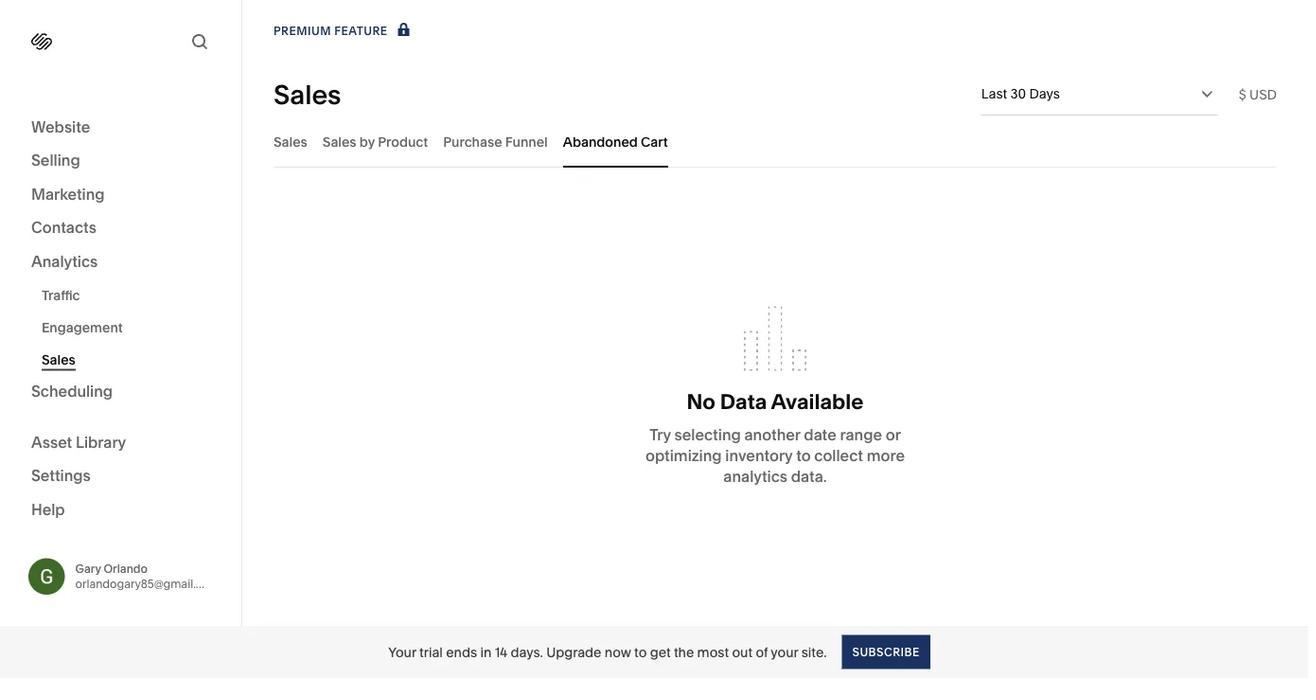 Task type: locate. For each thing, give the bounding box(es) containing it.
sales button
[[274, 116, 308, 168]]

analytics
[[31, 252, 98, 270]]

subscribe button
[[843, 635, 931, 669]]

tab list
[[274, 116, 1278, 168]]

purchase
[[443, 134, 503, 150]]

upgrade
[[547, 644, 602, 660]]

sales
[[274, 78, 341, 110], [274, 134, 308, 150], [323, 134, 357, 150], [42, 351, 76, 368]]

trial
[[420, 644, 443, 660]]

gary orlando orlandogary85@gmail.com
[[75, 562, 220, 591]]

optimizing
[[646, 447, 722, 465]]

orlandogary85@gmail.com
[[75, 577, 220, 591]]

0 vertical spatial to
[[797, 447, 811, 465]]

1 horizontal spatial to
[[797, 447, 811, 465]]

asset library link
[[31, 432, 210, 454]]

feature
[[335, 24, 388, 38]]

to inside the try selecting another date range or optimizing inventory to collect more analytics data.
[[797, 447, 811, 465]]

sales by product
[[323, 134, 428, 150]]

ends
[[446, 644, 477, 660]]

by
[[360, 134, 375, 150]]

selling
[[31, 151, 80, 170]]

settings link
[[31, 466, 210, 488]]

your trial ends in 14 days. upgrade now to get the most out of your site.
[[389, 644, 827, 660]]

$ usd
[[1240, 86, 1278, 102]]

traffic link
[[42, 279, 221, 311]]

to for now
[[635, 644, 647, 660]]

available
[[772, 388, 864, 414]]

to
[[797, 447, 811, 465], [635, 644, 647, 660]]

0 horizontal spatial to
[[635, 644, 647, 660]]

purchase funnel
[[443, 134, 548, 150]]

sales by product button
[[323, 116, 428, 168]]

selling link
[[31, 150, 210, 172]]

to up data.
[[797, 447, 811, 465]]

of
[[756, 644, 768, 660]]

premium
[[274, 24, 331, 38]]

out
[[733, 644, 753, 660]]

data.
[[792, 468, 827, 486]]

marketing
[[31, 185, 105, 203]]

try
[[650, 426, 671, 444]]

abandoned
[[563, 134, 638, 150]]

inventory
[[726, 447, 793, 465]]

another
[[745, 426, 801, 444]]

settings
[[31, 466, 91, 485]]

contacts
[[31, 218, 97, 237]]

website
[[31, 117, 90, 136]]

no data available
[[687, 388, 864, 414]]

days.
[[511, 644, 544, 660]]

engagement link
[[42, 311, 221, 343]]

subscribe
[[853, 645, 920, 659]]

to left get
[[635, 644, 647, 660]]

now
[[605, 644, 632, 660]]

asset
[[31, 433, 72, 451]]

1 vertical spatial to
[[635, 644, 647, 660]]

sales inside button
[[323, 134, 357, 150]]

your
[[389, 644, 417, 660]]



Task type: describe. For each thing, give the bounding box(es) containing it.
website link
[[31, 117, 210, 139]]

library
[[76, 433, 126, 451]]

marketing link
[[31, 184, 210, 206]]

engagement
[[42, 319, 123, 335]]

orlando
[[104, 562, 148, 576]]

analytics link
[[31, 251, 210, 273]]

$
[[1240, 86, 1247, 102]]

your
[[771, 644, 799, 660]]

abandoned cart
[[563, 134, 668, 150]]

scheduling link
[[31, 381, 210, 403]]

help
[[31, 500, 65, 519]]

site.
[[802, 644, 827, 660]]

scheduling
[[31, 382, 113, 401]]

help link
[[31, 499, 65, 520]]

date
[[804, 426, 837, 444]]

asset library
[[31, 433, 126, 451]]

tab list containing sales
[[274, 116, 1278, 168]]

the
[[674, 644, 695, 660]]

try selecting another date range or optimizing inventory to collect more analytics data.
[[646, 426, 905, 486]]

contacts link
[[31, 217, 210, 240]]

cart
[[641, 134, 668, 150]]

premium feature
[[274, 24, 388, 38]]

product
[[378, 134, 428, 150]]

sales link
[[42, 343, 221, 376]]

gary
[[75, 562, 101, 576]]

selecting
[[675, 426, 741, 444]]

to for inventory
[[797, 447, 811, 465]]

last 30 days
[[982, 86, 1061, 102]]

premium feature button
[[274, 21, 414, 42]]

abandoned cart button
[[563, 116, 668, 168]]

traffic
[[42, 287, 80, 303]]

collect
[[815, 447, 864, 465]]

more
[[867, 447, 905, 465]]

in
[[481, 644, 492, 660]]

range
[[841, 426, 883, 444]]

or
[[886, 426, 902, 444]]

purchase funnel button
[[443, 116, 548, 168]]

days
[[1030, 86, 1061, 102]]

analytics
[[724, 468, 788, 486]]

usd
[[1250, 86, 1278, 102]]

30
[[1011, 86, 1027, 102]]

most
[[698, 644, 729, 660]]

funnel
[[506, 134, 548, 150]]

last
[[982, 86, 1008, 102]]

data
[[721, 388, 767, 414]]

14
[[495, 644, 508, 660]]

last 30 days button
[[982, 73, 1219, 115]]

get
[[650, 644, 671, 660]]

no
[[687, 388, 716, 414]]



Task type: vqa. For each thing, say whether or not it's contained in the screenshot.
Selling LINK
yes



